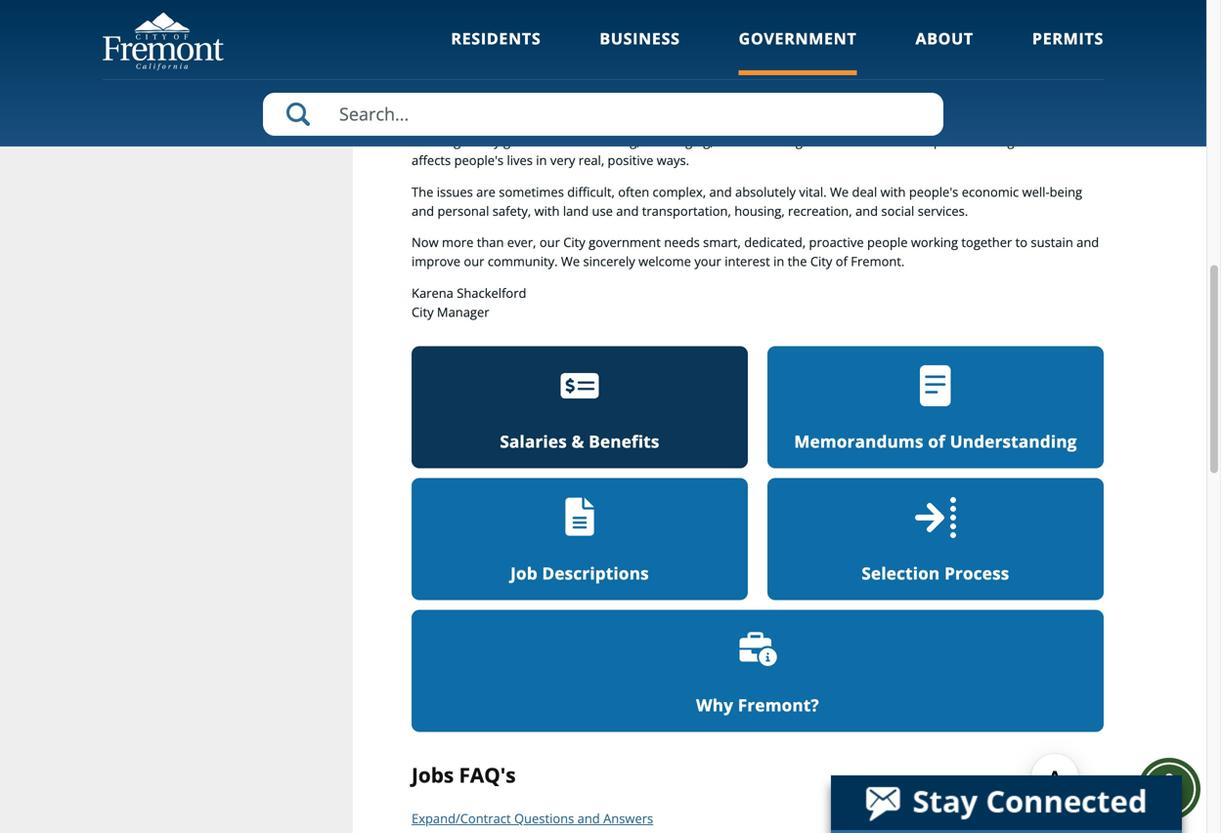 Task type: describe. For each thing, give the bounding box(es) containing it.
and down the
[[412, 202, 434, 220]]

and left answers in the bottom of the page
[[577, 810, 600, 828]]

and up transportation,
[[709, 183, 732, 201]]

permits
[[1032, 28, 1104, 49]]

we inside the issues are sometimes difficult, often complex, and absolutely vital. we deal with people's economic well-being and personal safety, with land use and transportation, housing, recreation, and social services.
[[830, 183, 849, 201]]

manager
[[437, 304, 489, 321]]

welcome
[[639, 253, 691, 271]]

is
[[579, 133, 588, 150]]

process
[[945, 562, 1010, 585]]

to inside working in city government is exciting, challenging, and rewarding. i feel fortunate to be part of an organization that affects people's lives in very real, positive ways.
[[900, 133, 912, 150]]

of inside working in city government is exciting, challenging, and rewarding. i feel fortunate to be part of an organization that affects people's lives in very real, positive ways.
[[961, 133, 973, 150]]

absolutely
[[735, 183, 796, 201]]

selection
[[862, 562, 940, 585]]

about link
[[916, 28, 974, 75]]

smart,
[[703, 234, 741, 252]]

challenging,
[[643, 133, 714, 150]]

understanding
[[950, 430, 1077, 453]]

working in city government is exciting, challenging, and rewarding. i feel fortunate to be part of an organization that affects people's lives in very real, positive ways.
[[412, 133, 1096, 169]]

city inside working in city government is exciting, challenging, and rewarding. i feel fortunate to be part of an organization that affects people's lives in very real, positive ways.
[[478, 133, 500, 150]]

and down often
[[616, 202, 639, 220]]

being
[[1050, 183, 1082, 201]]

housing,
[[734, 202, 785, 220]]

salaries
[[500, 430, 567, 453]]

often
[[618, 183, 649, 201]]

memo image
[[920, 366, 951, 407]]

sincerely
[[583, 253, 635, 271]]

karena shackelford city manager
[[412, 285, 526, 321]]

job descriptions
[[511, 562, 649, 585]]

now
[[412, 234, 439, 252]]

fortunate
[[841, 133, 897, 150]]

issues
[[437, 183, 473, 201]]

jobs
[[412, 762, 454, 789]]

shackelford
[[457, 285, 526, 302]]

memorandums
[[794, 430, 924, 453]]

personal
[[437, 202, 489, 220]]

working
[[911, 234, 958, 252]]

are
[[476, 183, 496, 201]]

stay connected image
[[831, 776, 1180, 831]]

1 horizontal spatial of
[[928, 430, 945, 453]]

expand/contract
[[412, 810, 511, 828]]

people's inside working in city government is exciting, challenging, and rewarding. i feel fortunate to be part of an organization that affects people's lives in very real, positive ways.
[[454, 152, 504, 169]]

needs
[[664, 234, 700, 252]]

government inside working in city government is exciting, challenging, and rewarding. i feel fortunate to be part of an organization that affects people's lives in very real, positive ways.
[[504, 133, 576, 150]]

lives
[[507, 152, 533, 169]]

selection process
[[862, 562, 1010, 585]]

why fremont? link
[[412, 610, 1104, 733]]

positive
[[608, 152, 653, 169]]

services.
[[918, 202, 968, 220]]

sustain
[[1031, 234, 1073, 252]]

business
[[600, 28, 680, 49]]

the
[[788, 253, 807, 271]]

together
[[961, 234, 1012, 252]]

0 horizontal spatial in
[[464, 133, 475, 150]]

memorandums of understanding
[[794, 430, 1077, 453]]

0 horizontal spatial with
[[534, 202, 560, 220]]

sometimes
[[499, 183, 564, 201]]

expand/contract questions and answers link
[[412, 810, 653, 828]]

now more than ever, our city government needs smart, dedicated, proactive people working together to sustain and improve our community. we sincerely welcome your interest in the city of fremont.
[[412, 234, 1099, 271]]

proactive
[[809, 234, 864, 252]]

and inside working in city government is exciting, challenging, and rewarding. i feel fortunate to be part of an organization that affects people's lives in very real, positive ways.
[[717, 133, 739, 150]]

file lines image
[[559, 498, 600, 539]]

vital.
[[799, 183, 827, 201]]

government
[[739, 28, 857, 49]]

improve
[[412, 253, 461, 271]]

an
[[977, 133, 991, 150]]

difficult,
[[567, 183, 615, 201]]

dedicated,
[[744, 234, 806, 252]]

fremont?
[[738, 694, 819, 717]]

and down deal
[[855, 202, 878, 220]]

benefits
[[589, 430, 660, 453]]

transportation,
[[642, 202, 731, 220]]

deal
[[852, 183, 877, 201]]

expand/contract questions and answers
[[412, 810, 653, 828]]

to inside now more than ever, our city government needs smart, dedicated, proactive people working together to sustain and improve our community. we sincerely welcome your interest in the city of fremont.
[[1015, 234, 1028, 252]]



Task type: vqa. For each thing, say whether or not it's contained in the screenshot.
In to the middle
yes



Task type: locate. For each thing, give the bounding box(es) containing it.
1 vertical spatial in
[[536, 152, 547, 169]]

the
[[412, 183, 434, 201]]

fremont.
[[851, 253, 905, 271]]

Search text field
[[263, 93, 943, 136]]

organization
[[995, 133, 1069, 150]]

people's up the "are" at the top of page
[[454, 152, 504, 169]]

social
[[881, 202, 914, 220]]

government link
[[739, 28, 857, 75]]

0 vertical spatial government
[[504, 133, 576, 150]]

0 vertical spatial of
[[961, 133, 973, 150]]

2 horizontal spatial of
[[961, 133, 973, 150]]

1 horizontal spatial in
[[536, 152, 547, 169]]

0 vertical spatial people's
[[454, 152, 504, 169]]

a check with dollar sign image
[[559, 366, 600, 407]]

0 horizontal spatial we
[[561, 253, 580, 271]]

feel
[[816, 133, 838, 150]]

city down "land"
[[563, 234, 585, 252]]

1 vertical spatial people's
[[909, 183, 959, 201]]

of inside now more than ever, our city government needs smart, dedicated, proactive people working together to sustain and improve our community. we sincerely welcome your interest in the city of fremont.
[[836, 253, 848, 271]]

very
[[550, 152, 575, 169]]

use
[[592, 202, 613, 220]]

salaries & benefits link
[[412, 346, 748, 469]]

of down the proactive
[[836, 253, 848, 271]]

to left be
[[900, 133, 912, 150]]

permits link
[[1032, 28, 1104, 75]]

1 vertical spatial our
[[464, 253, 484, 271]]

to left sustain
[[1015, 234, 1028, 252]]

interest
[[725, 253, 770, 271]]

people's
[[454, 152, 504, 169], [909, 183, 959, 201]]

1 vertical spatial to
[[1015, 234, 1028, 252]]

of left an
[[961, 133, 973, 150]]

0 horizontal spatial of
[[836, 253, 848, 271]]

about
[[916, 28, 974, 49]]

the issues are sometimes difficult, often complex, and absolutely vital. we deal with people's economic well-being and personal safety, with land use and transportation, housing, recreation, and social services.
[[412, 183, 1082, 220]]

be
[[916, 133, 930, 150]]

1 vertical spatial with
[[534, 202, 560, 220]]

and left rewarding.
[[717, 133, 739, 150]]

salaries & benefits
[[500, 430, 660, 453]]

0 vertical spatial to
[[900, 133, 912, 150]]

briefcase with information icon image
[[737, 632, 778, 668]]

we inside now more than ever, our city government needs smart, dedicated, proactive people working together to sustain and improve our community. we sincerely welcome your interest in the city of fremont.
[[561, 253, 580, 271]]

in inside now more than ever, our city government needs smart, dedicated, proactive people working together to sustain and improve our community. we sincerely welcome your interest in the city of fremont.
[[773, 253, 784, 271]]

we
[[830, 183, 849, 201], [561, 253, 580, 271]]

city
[[478, 133, 500, 150], [563, 234, 585, 252], [810, 253, 832, 271], [412, 304, 434, 321]]

1 vertical spatial government
[[589, 234, 661, 252]]

our right ever,
[[540, 234, 560, 252]]

descriptions
[[542, 562, 649, 585]]

city down karena
[[412, 304, 434, 321]]

and right sustain
[[1077, 234, 1099, 252]]

safety,
[[492, 202, 531, 220]]

more
[[442, 234, 474, 252]]

jobs faq's
[[412, 762, 516, 789]]

in left very
[[536, 152, 547, 169]]

in right working
[[464, 133, 475, 150]]

with
[[881, 183, 906, 201], [534, 202, 560, 220]]

exciting,
[[591, 133, 640, 150]]

why
[[696, 694, 733, 717]]

selection process link
[[768, 478, 1104, 601]]

government up lives at the top left of page
[[504, 133, 576, 150]]

job descriptions link
[[412, 478, 748, 601]]

karena
[[412, 285, 454, 302]]

i
[[809, 133, 813, 150]]

0 horizontal spatial to
[[900, 133, 912, 150]]

job
[[511, 562, 538, 585]]

than
[[477, 234, 504, 252]]

1 horizontal spatial with
[[881, 183, 906, 201]]

city right the
[[810, 253, 832, 271]]

residents
[[451, 28, 541, 49]]

government
[[504, 133, 576, 150], [589, 234, 661, 252]]

2 horizontal spatial in
[[773, 253, 784, 271]]

answers
[[603, 810, 653, 828]]

memorandums of understanding link
[[768, 346, 1104, 469]]

that
[[1072, 133, 1096, 150]]

0 vertical spatial with
[[881, 183, 906, 201]]

0 horizontal spatial government
[[504, 133, 576, 150]]

with down sometimes
[[534, 202, 560, 220]]

economic
[[962, 183, 1019, 201]]

2 vertical spatial of
[[928, 430, 945, 453]]

2 vertical spatial in
[[773, 253, 784, 271]]

we left sincerely
[[561, 253, 580, 271]]

0 vertical spatial we
[[830, 183, 849, 201]]

real,
[[579, 152, 604, 169]]

1 horizontal spatial people's
[[909, 183, 959, 201]]

in left the
[[773, 253, 784, 271]]

recreation,
[[788, 202, 852, 220]]

0 vertical spatial our
[[540, 234, 560, 252]]

0 vertical spatial in
[[464, 133, 475, 150]]

working
[[412, 133, 461, 150]]

ways.
[[657, 152, 689, 169]]

ever,
[[507, 234, 536, 252]]

government up sincerely
[[589, 234, 661, 252]]

1 horizontal spatial we
[[830, 183, 849, 201]]

affects
[[412, 152, 451, 169]]

part
[[934, 133, 958, 150]]

complex,
[[653, 183, 706, 201]]

and inside now more than ever, our city government needs smart, dedicated, proactive people working together to sustain and improve our community. we sincerely welcome your interest in the city of fremont.
[[1077, 234, 1099, 252]]

0 horizontal spatial our
[[464, 253, 484, 271]]

1 vertical spatial of
[[836, 253, 848, 271]]

people's up 'services.'
[[909, 183, 959, 201]]

we left deal
[[830, 183, 849, 201]]

community.
[[488, 253, 558, 271]]

city inside karena shackelford city manager
[[412, 304, 434, 321]]

0 horizontal spatial people's
[[454, 152, 504, 169]]

people's inside the issues are sometimes difficult, often complex, and absolutely vital. we deal with people's economic well-being and personal safety, with land use and transportation, housing, recreation, and social services.
[[909, 183, 959, 201]]

well-
[[1022, 183, 1050, 201]]

why fremont?
[[696, 694, 819, 717]]

of
[[961, 133, 973, 150], [836, 253, 848, 271], [928, 430, 945, 453]]

government inside now more than ever, our city government needs smart, dedicated, proactive people working together to sustain and improve our community. we sincerely welcome your interest in the city of fremont.
[[589, 234, 661, 252]]

1 vertical spatial we
[[561, 253, 580, 271]]

with up the "social"
[[881, 183, 906, 201]]

of down memo 'image'
[[928, 430, 945, 453]]

your
[[694, 253, 721, 271]]

arrow leads to 5 dots image
[[915, 498, 956, 539]]

questions
[[514, 810, 574, 828]]

in
[[464, 133, 475, 150], [536, 152, 547, 169], [773, 253, 784, 271]]

rewarding.
[[743, 133, 806, 150]]

1 horizontal spatial to
[[1015, 234, 1028, 252]]

1 horizontal spatial government
[[589, 234, 661, 252]]

&
[[572, 430, 584, 453]]

land
[[563, 202, 589, 220]]

residents link
[[451, 28, 541, 75]]

to
[[900, 133, 912, 150], [1015, 234, 1028, 252]]

city up the "are" at the top of page
[[478, 133, 500, 150]]

our down than
[[464, 253, 484, 271]]

1 horizontal spatial our
[[540, 234, 560, 252]]



